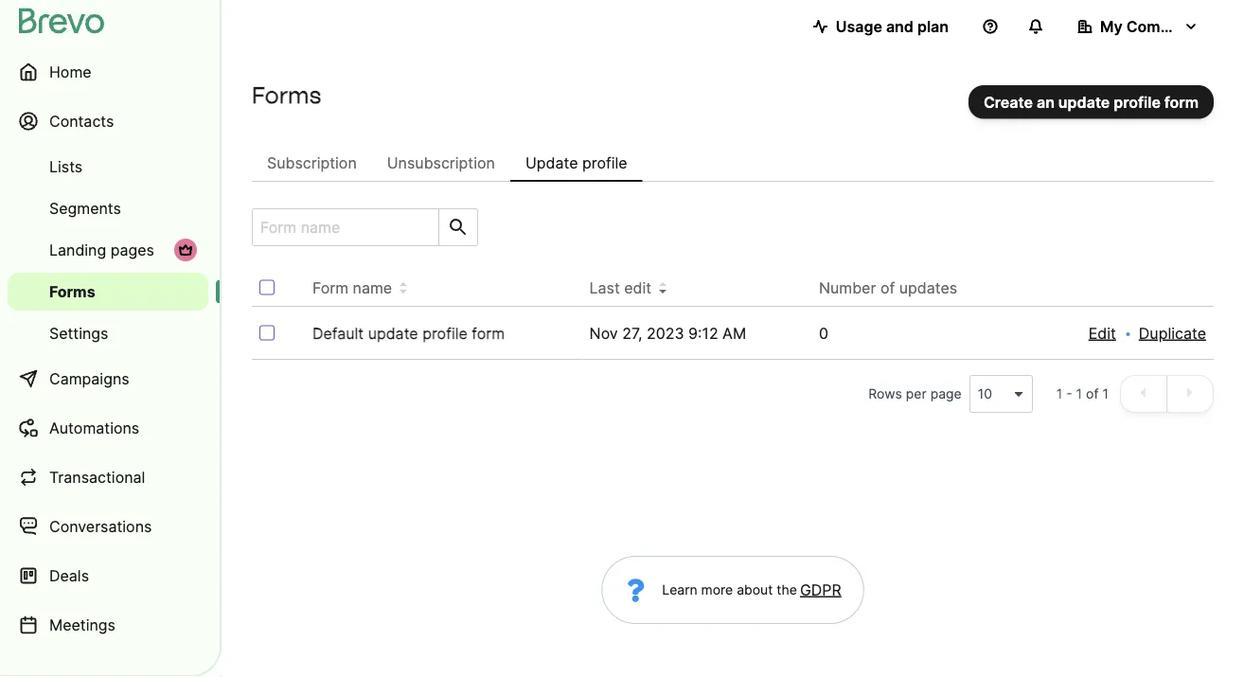 Task type: locate. For each thing, give the bounding box(es) containing it.
transactional
[[49, 468, 145, 487]]

pages
[[111, 241, 154, 259]]

automations link
[[8, 406, 208, 451]]

and
[[887, 17, 914, 36]]

0 horizontal spatial 1
[[1057, 386, 1063, 402]]

1 horizontal spatial form
[[1165, 93, 1200, 111]]

0 vertical spatial forms
[[252, 81, 321, 108]]

0 horizontal spatial form
[[472, 324, 505, 343]]

lists link
[[8, 148, 208, 186]]

my
[[1101, 17, 1123, 36]]

about
[[737, 582, 773, 598]]

1 vertical spatial profile
[[583, 153, 628, 172]]

settings
[[49, 324, 108, 343]]

2023
[[647, 324, 685, 343]]

automations
[[49, 419, 139, 437]]

left___rvooi image
[[178, 243, 193, 258]]

of
[[881, 279, 896, 297], [1087, 386, 1100, 402]]

update profile link
[[511, 144, 643, 182]]

update inside "link"
[[1059, 93, 1111, 111]]

campaigns link
[[8, 356, 208, 402]]

0 horizontal spatial forms
[[49, 282, 95, 301]]

rows per page
[[869, 386, 962, 402]]

form
[[1165, 93, 1200, 111], [472, 324, 505, 343]]

of right -
[[1087, 386, 1100, 402]]

profile
[[1115, 93, 1162, 111], [583, 153, 628, 172], [423, 324, 468, 343]]

more
[[702, 582, 734, 598]]

1 1 from the left
[[1057, 386, 1063, 402]]

of right number
[[881, 279, 896, 297]]

segments link
[[8, 189, 208, 227]]

number of updates
[[820, 279, 958, 297]]

create
[[984, 93, 1034, 111]]

home link
[[8, 49, 208, 95]]

usage and plan
[[836, 17, 949, 36]]

last
[[590, 279, 620, 297]]

0 vertical spatial form
[[1165, 93, 1200, 111]]

1
[[1057, 386, 1063, 402], [1077, 386, 1083, 402], [1103, 386, 1110, 402]]

1 horizontal spatial profile
[[583, 153, 628, 172]]

forms down landing
[[49, 282, 95, 301]]

form
[[313, 279, 349, 297]]

2 horizontal spatial 1
[[1103, 386, 1110, 402]]

1 horizontal spatial update
[[1059, 93, 1111, 111]]

update right the an
[[1059, 93, 1111, 111]]

default update profile form link
[[313, 324, 505, 343]]

learn more about the gdpr
[[663, 581, 842, 599]]

27,
[[623, 324, 643, 343]]

home
[[49, 63, 92, 81]]

2 horizontal spatial profile
[[1115, 93, 1162, 111]]

plan
[[918, 17, 949, 36]]

2 vertical spatial profile
[[423, 324, 468, 343]]

am
[[723, 324, 747, 343]]

transactional link
[[8, 455, 208, 500]]

0 vertical spatial of
[[881, 279, 896, 297]]

0 horizontal spatial of
[[881, 279, 896, 297]]

1 horizontal spatial of
[[1087, 386, 1100, 402]]

1 horizontal spatial 1
[[1077, 386, 1083, 402]]

edit
[[625, 279, 652, 297]]

contacts
[[49, 112, 114, 130]]

forms up subscription
[[252, 81, 321, 108]]

1 vertical spatial form
[[472, 324, 505, 343]]

edit
[[1089, 324, 1117, 343]]

update down name
[[368, 324, 418, 343]]

forms
[[252, 81, 321, 108], [49, 282, 95, 301]]

last edit button
[[590, 277, 667, 299]]

usage
[[836, 17, 883, 36]]

gdpr
[[801, 581, 842, 599]]

contacts link
[[8, 99, 208, 144]]

9:12
[[689, 324, 719, 343]]

landing pages
[[49, 241, 154, 259]]

0 vertical spatial update
[[1059, 93, 1111, 111]]

usage and plan button
[[798, 8, 965, 45]]

0 vertical spatial profile
[[1115, 93, 1162, 111]]

landing pages link
[[8, 231, 208, 269]]

1 - 1 of 1
[[1057, 386, 1110, 402]]

subscription link
[[252, 144, 372, 182]]

update
[[1059, 93, 1111, 111], [368, 324, 418, 343]]

2 1 from the left
[[1077, 386, 1083, 402]]

update profile
[[526, 153, 628, 172]]

1 vertical spatial update
[[368, 324, 418, 343]]

unsubscription link
[[372, 144, 511, 182]]



Task type: vqa. For each thing, say whether or not it's contained in the screenshot.
You
no



Task type: describe. For each thing, give the bounding box(es) containing it.
form name button
[[313, 277, 408, 299]]

0 horizontal spatial profile
[[423, 324, 468, 343]]

unsubscription
[[387, 153, 495, 172]]

lists
[[49, 157, 83, 176]]

1 horizontal spatial forms
[[252, 81, 321, 108]]

0 horizontal spatial update
[[368, 324, 418, 343]]

Campaign name search field
[[253, 209, 431, 245]]

the
[[777, 582, 798, 598]]

0
[[820, 324, 829, 343]]

search button
[[439, 209, 478, 245]]

forms link
[[8, 273, 208, 311]]

an
[[1037, 93, 1055, 111]]

default
[[313, 324, 364, 343]]

default update profile form
[[313, 324, 505, 343]]

company
[[1127, 17, 1197, 36]]

number
[[820, 279, 877, 297]]

per
[[907, 386, 927, 402]]

gdpr link
[[798, 579, 842, 602]]

my company
[[1101, 17, 1197, 36]]

-
[[1067, 386, 1073, 402]]

settings link
[[8, 315, 208, 352]]

create an update profile form link
[[969, 85, 1215, 119]]

form name
[[313, 279, 392, 297]]

last edit
[[590, 279, 652, 297]]

1 vertical spatial of
[[1087, 386, 1100, 402]]

conversations link
[[8, 504, 208, 550]]

page
[[931, 386, 962, 402]]

update
[[526, 153, 578, 172]]

duplicate
[[1140, 324, 1207, 343]]

1 vertical spatial forms
[[49, 282, 95, 301]]

nov
[[590, 324, 618, 343]]

nov 27, 2023 9:12 am
[[590, 324, 747, 343]]

campaigns
[[49, 370, 129, 388]]

duplicate link
[[1140, 322, 1207, 345]]

learn
[[663, 582, 698, 598]]

edit link
[[1089, 322, 1117, 345]]

conversations
[[49, 517, 152, 536]]

meetings
[[49, 616, 116, 634]]

deals
[[49, 567, 89, 585]]

name
[[353, 279, 392, 297]]

of inside button
[[881, 279, 896, 297]]

search image
[[447, 216, 470, 239]]

updates
[[900, 279, 958, 297]]

form inside "link"
[[1165, 93, 1200, 111]]

profile inside "link"
[[1115, 93, 1162, 111]]

create an update profile form
[[984, 93, 1200, 111]]

rows
[[869, 386, 903, 402]]

my company button
[[1063, 8, 1215, 45]]

3 1 from the left
[[1103, 386, 1110, 402]]

segments
[[49, 199, 121, 217]]

meetings link
[[8, 603, 208, 648]]

landing
[[49, 241, 106, 259]]

deals link
[[8, 553, 208, 599]]

number of updates button
[[820, 277, 973, 299]]

subscription
[[267, 153, 357, 172]]



